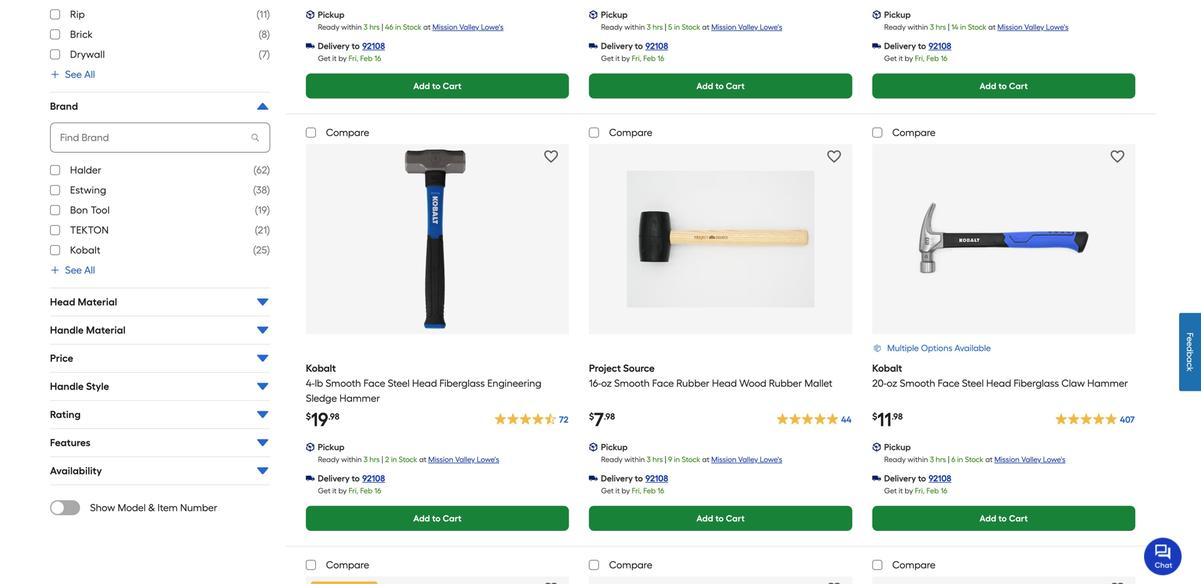 Task type: locate. For each thing, give the bounding box(es) containing it.
92108 button for 14
[[929, 40, 952, 52]]

| left 2
[[382, 455, 383, 464]]

2 horizontal spatial kobalt
[[872, 363, 902, 375]]

46
[[385, 22, 393, 32]]

kobalt inside kobalt 20-oz smooth face steel head fiberglass claw hammer
[[872, 363, 902, 375]]

0 horizontal spatial kobalt
[[70, 244, 101, 256]]

e
[[1185, 337, 1196, 342], [1185, 342, 1196, 346]]

( 11 )
[[257, 8, 270, 20]]

it for ready within 3 hrs | 2 in stock at mission valley lowe's
[[332, 487, 337, 496]]

fiberglass for claw
[[1014, 378, 1059, 390]]

within for 14
[[908, 22, 928, 32]]

estwing
[[70, 184, 106, 196]]

| left "9" at the bottom
[[665, 455, 667, 464]]

1 see all from the top
[[65, 69, 95, 80]]

triangle down image for features
[[255, 436, 270, 451]]

sledge
[[306, 393, 337, 405]]

0 vertical spatial 19
[[258, 204, 267, 216]]

0 horizontal spatial 11
[[260, 8, 267, 20]]

1 heart outline image from the top
[[1111, 150, 1125, 164]]

smooth right 20-
[[900, 378, 936, 390]]

fiberglass inside kobalt 20-oz smooth face steel head fiberglass claw hammer
[[1014, 378, 1059, 390]]

| for 5
[[665, 22, 667, 32]]

mission right 46
[[433, 22, 458, 32]]

hrs for 46
[[370, 22, 380, 32]]

handle style
[[50, 381, 109, 393]]

5 stars image for 11
[[1054, 411, 1136, 430]]

3 for 5
[[647, 22, 651, 32]]

mission valley lowe's button for ready within 3 hrs | 9 in stock at mission valley lowe's
[[712, 454, 783, 466]]

handle inside button
[[50, 381, 84, 393]]

0 horizontal spatial 5 stars image
[[775, 411, 852, 430]]

0 horizontal spatial hammer
[[340, 393, 380, 405]]

delivery to 92108 for ready within 3 hrs | 9 in stock at mission valley lowe's
[[601, 473, 668, 484]]

0 vertical spatial see
[[65, 69, 82, 80]]

$ 11 .98
[[872, 409, 903, 431]]

oz inside project source 16-oz smooth face rubber head wood rubber mallet
[[601, 378, 612, 390]]

1 horizontal spatial smooth
[[614, 378, 650, 390]]

1 vertical spatial handle
[[50, 381, 84, 393]]

in right 46
[[395, 22, 401, 32]]

get for ready within 3 hrs | 46 in stock at mission valley lowe's
[[318, 54, 331, 63]]

plus image up head material
[[50, 265, 60, 275]]

wood
[[740, 378, 767, 390]]

at right 6
[[986, 455, 993, 464]]

2 horizontal spatial smooth
[[900, 378, 936, 390]]

handle
[[50, 324, 84, 336], [50, 381, 84, 393]]

0 vertical spatial all
[[84, 69, 95, 80]]

2 smooth from the left
[[614, 378, 650, 390]]

drywall
[[70, 48, 105, 60]]

actual price $7.98 element
[[589, 409, 615, 431]]

2 ) from the top
[[267, 28, 270, 40]]

1 vertical spatial see
[[65, 264, 82, 276]]

see all up head material
[[65, 264, 95, 276]]

$ for 7
[[589, 411, 594, 422]]

3 triangle down image from the top
[[255, 436, 270, 451]]

16 down ready within 3 hrs | 9 in stock at mission valley lowe's on the right bottom of page
[[658, 487, 664, 496]]

lowe's for ready within 3 hrs | 5 in stock at mission valley lowe's
[[760, 22, 783, 32]]

1 horizontal spatial oz
[[887, 378, 898, 390]]

1 horizontal spatial 5 stars image
[[1054, 411, 1136, 430]]

92108 button down 14 on the right top
[[929, 40, 952, 52]]

( down "( 21 )" in the left of the page
[[253, 244, 256, 256]]

at
[[423, 22, 431, 32], [702, 22, 710, 32], [989, 22, 996, 32], [419, 455, 427, 464], [702, 455, 710, 464], [986, 455, 993, 464]]

delivery to 92108 for ready within 3 hrs | 14 in stock at mission valley lowe's
[[884, 41, 952, 51]]

5 stars image for 7
[[775, 411, 852, 430]]

( down 8
[[259, 48, 262, 60]]

0 vertical spatial heart outline image
[[1111, 150, 1125, 164]]

hrs left 6
[[936, 455, 946, 464]]

0 horizontal spatial smooth
[[326, 378, 361, 390]]

mission valley lowe's button
[[433, 21, 504, 33], [712, 21, 783, 33], [998, 21, 1069, 33], [428, 454, 499, 466], [712, 454, 783, 466], [995, 454, 1066, 466]]

kobalt inside kobalt 4-lb smooth face steel head fiberglass engineering sledge hammer
[[306, 363, 336, 375]]

92108 down 2
[[362, 473, 385, 484]]

$ inside $ 19 .98
[[306, 411, 311, 422]]

$ right 44
[[872, 411, 878, 422]]

lowe's for ready within 3 hrs | 2 in stock at mission valley lowe's
[[477, 455, 499, 464]]

get it by fri, feb 16 for ready within 3 hrs | 46 in stock at mission valley lowe's
[[318, 54, 381, 63]]

fri,
[[349, 54, 358, 63], [632, 54, 642, 63], [915, 54, 925, 63], [349, 487, 358, 496], [632, 487, 642, 496], [915, 487, 925, 496]]

hrs left 14 on the right top
[[936, 22, 946, 32]]

0 horizontal spatial face
[[364, 378, 385, 390]]

( up ( 8 )
[[257, 8, 260, 20]]

stock for 14
[[968, 22, 987, 32]]

1 horizontal spatial .98
[[604, 411, 615, 422]]

within left '5'
[[625, 22, 645, 32]]

92108 button
[[362, 40, 385, 52], [646, 40, 668, 52], [929, 40, 952, 52], [362, 472, 385, 485], [646, 472, 668, 485], [929, 472, 952, 485]]

smooth inside kobalt 20-oz smooth face steel head fiberglass claw hammer
[[900, 378, 936, 390]]

fri, for 46
[[349, 54, 358, 63]]

2 horizontal spatial .98
[[892, 411, 903, 422]]

add down ready within 3 hrs | 14 in stock at mission valley lowe's
[[980, 81, 997, 91]]

project
[[589, 363, 621, 375]]

mission right "9" at the bottom
[[712, 455, 737, 464]]

stock right 46
[[403, 22, 422, 32]]

4 ) from the top
[[267, 164, 270, 176]]

3 left 6
[[930, 455, 934, 464]]

2 handle from the top
[[50, 381, 84, 393]]

steel inside kobalt 20-oz smooth face steel head fiberglass claw hammer
[[962, 378, 984, 390]]

3 for 9
[[647, 455, 651, 464]]

8 ) from the top
[[267, 244, 270, 256]]

ready
[[318, 22, 340, 32], [601, 22, 623, 32], [885, 22, 906, 32], [318, 455, 340, 464], [601, 455, 623, 464], [885, 455, 906, 464]]

1 triangle down image from the top
[[255, 295, 270, 310]]

4 triangle down image from the top
[[255, 464, 270, 479]]

0 horizontal spatial steel
[[388, 378, 410, 390]]

19 for $ 19 .98
[[311, 409, 328, 431]]

1 vertical spatial see all
[[65, 264, 95, 276]]

in right "9" at the bottom
[[674, 455, 680, 464]]

ready for ready within 3 hrs | 2 in stock at mission valley lowe's
[[318, 455, 340, 464]]

within left 6
[[908, 455, 928, 464]]

feb for 9
[[643, 487, 656, 496]]

0 horizontal spatial fiberglass
[[440, 378, 485, 390]]

by for ready within 3 hrs | 14 in stock at mission valley lowe's
[[905, 54, 913, 63]]

within for 9
[[625, 455, 645, 464]]

1 see all button from the top
[[50, 67, 95, 82]]

0 horizontal spatial $
[[306, 411, 311, 422]]

5 stars image containing 44
[[775, 411, 852, 430]]

see down drywall
[[65, 69, 82, 80]]

add to cart button
[[306, 73, 569, 98], [589, 73, 852, 98], [872, 73, 1136, 98], [306, 506, 569, 531], [589, 506, 852, 531], [872, 506, 1136, 531]]

1 horizontal spatial 11
[[878, 409, 892, 431]]

2 horizontal spatial face
[[938, 378, 960, 390]]

16 down ready within 3 hrs | 46 in stock at mission valley lowe's
[[374, 54, 381, 63]]

16 for 2
[[374, 487, 381, 496]]

steel inside kobalt 4-lb smooth face steel head fiberglass engineering sledge hammer
[[388, 378, 410, 390]]

mission for 46
[[433, 22, 458, 32]]

pickup image
[[872, 10, 881, 19], [589, 443, 598, 452], [872, 443, 881, 452]]

2 steel from the left
[[962, 378, 984, 390]]

fiberglass for engineering
[[440, 378, 485, 390]]

1 all from the top
[[84, 69, 95, 80]]

plus image
[[50, 69, 60, 79], [50, 265, 60, 275]]

1 horizontal spatial hammer
[[1088, 378, 1128, 390]]

handle inside button
[[50, 324, 84, 336]]

1 plus image from the top
[[50, 69, 60, 79]]

1 vertical spatial triangle down image
[[255, 351, 270, 366]]

delivery to 92108 down 2
[[318, 473, 385, 484]]

delivery to 92108 down '5'
[[601, 41, 668, 51]]

$ inside $ 7 .98
[[589, 411, 594, 422]]

2 rubber from the left
[[769, 378, 802, 390]]

1 horizontal spatial rubber
[[769, 378, 802, 390]]

) for ( 8 )
[[267, 28, 270, 40]]

triangle down image inside head material button
[[255, 295, 270, 310]]

valley for ready within 3 hrs | 6 in stock at mission valley lowe's
[[1022, 455, 1042, 464]]

truck filled image
[[306, 42, 315, 50], [589, 42, 598, 50], [872, 42, 881, 50], [589, 474, 598, 483]]

0 vertical spatial material
[[78, 296, 117, 308]]

triangle down image inside rating button
[[255, 407, 270, 422]]

5 stars image
[[775, 411, 852, 430], [1054, 411, 1136, 430]]

| left '5'
[[665, 22, 667, 32]]

$ right 72
[[589, 411, 594, 422]]

number
[[180, 502, 217, 514]]

0 horizontal spatial 7
[[262, 48, 267, 60]]

valley
[[460, 22, 479, 32], [738, 22, 758, 32], [1025, 22, 1045, 32], [455, 455, 475, 464], [738, 455, 758, 464], [1022, 455, 1042, 464]]

1 horizontal spatial 19
[[311, 409, 328, 431]]

all down drywall
[[84, 69, 95, 80]]

heart outline image
[[544, 150, 558, 164], [828, 150, 841, 164], [544, 583, 558, 584], [828, 583, 841, 584]]

11 up 8
[[260, 8, 267, 20]]

pickup image
[[306, 10, 315, 19], [589, 10, 598, 19], [306, 443, 315, 452]]

rubber
[[677, 378, 710, 390], [769, 378, 802, 390]]

face
[[364, 378, 385, 390], [652, 378, 674, 390], [938, 378, 960, 390]]

2 truck filled image from the left
[[872, 474, 881, 483]]

2 all from the top
[[84, 264, 95, 276]]

16 for 6
[[941, 487, 948, 496]]

7 right 72
[[594, 409, 604, 431]]

) up ( 8 )
[[267, 8, 270, 20]]

ready within 3 hrs | 2 in stock at mission valley lowe's
[[318, 455, 499, 464]]

triangle down image
[[255, 323, 270, 338], [255, 351, 270, 366], [255, 379, 270, 394]]

hrs left 46
[[370, 22, 380, 32]]

92108 button down 2
[[362, 472, 385, 485]]

1 vertical spatial heart outline image
[[1111, 583, 1125, 584]]

0 horizontal spatial rubber
[[677, 378, 710, 390]]

0 horizontal spatial 19
[[258, 204, 267, 216]]

mission for 9
[[712, 455, 737, 464]]

by
[[338, 54, 347, 63], [622, 54, 630, 63], [905, 54, 913, 63], [338, 487, 347, 496], [622, 487, 630, 496], [905, 487, 913, 496]]

fri, for 6
[[915, 487, 925, 496]]

0 vertical spatial plus image
[[50, 69, 60, 79]]

truck filled image down $ 19 .98
[[306, 474, 315, 483]]

1 vertical spatial see all button
[[50, 263, 95, 278]]

at right 46
[[423, 22, 431, 32]]

see
[[65, 69, 82, 80], [65, 264, 82, 276]]

) up the ( 7 )
[[267, 28, 270, 40]]

92108 down 6
[[929, 473, 952, 484]]

within left 46
[[341, 22, 362, 32]]

) down ( 19 )
[[267, 224, 270, 236]]

1 oz from the left
[[601, 378, 612, 390]]

get for ready within 3 hrs | 9 in stock at mission valley lowe's
[[601, 487, 614, 496]]

92108 button for 2
[[362, 472, 385, 485]]

0 vertical spatial handle
[[50, 324, 84, 336]]

1 5 stars image from the left
[[775, 411, 852, 430]]

style
[[86, 381, 109, 393]]

delivery to 92108 for ready within 3 hrs | 2 in stock at mission valley lowe's
[[318, 473, 385, 484]]

delivery to 92108
[[318, 41, 385, 51], [601, 41, 668, 51], [884, 41, 952, 51], [318, 473, 385, 484], [601, 473, 668, 484], [884, 473, 952, 484]]

model
[[118, 502, 146, 514]]

$ for 19
[[306, 411, 311, 422]]

92108 down "9" at the bottom
[[646, 473, 668, 484]]

3 ) from the top
[[267, 48, 270, 60]]

16 down ready within 3 hrs | 6 in stock at mission valley lowe's
[[941, 487, 948, 496]]

search icon image
[[250, 133, 260, 143]]

hrs left 2
[[370, 455, 380, 464]]

2 face from the left
[[652, 378, 674, 390]]

feb for 5
[[643, 54, 656, 63]]

1 vertical spatial hammer
[[340, 393, 380, 405]]

see all button
[[50, 67, 95, 82], [50, 263, 95, 278]]

feb down ready within 3 hrs | 14 in stock at mission valley lowe's
[[927, 54, 939, 63]]

1 vertical spatial 11
[[878, 409, 892, 431]]

hammer right 'claw'
[[1088, 378, 1128, 390]]

1 .98 from the left
[[328, 411, 340, 422]]

1 horizontal spatial truck filled image
[[872, 474, 881, 483]]

6 ) from the top
[[267, 204, 270, 216]]

oz up $ 11 .98
[[887, 378, 898, 390]]

7 ) from the top
[[267, 224, 270, 236]]

2 triangle down image from the top
[[255, 407, 270, 422]]

delivery for ready within 3 hrs | 14 in stock at mission valley lowe's
[[884, 41, 916, 51]]

| left 46
[[382, 22, 383, 32]]

2 oz from the left
[[887, 378, 898, 390]]

21
[[258, 224, 267, 236]]

0 vertical spatial see all button
[[50, 67, 95, 82]]

at right 14 on the right top
[[989, 22, 996, 32]]

19
[[258, 204, 267, 216], [311, 409, 328, 431]]

1 vertical spatial 7
[[594, 409, 604, 431]]

1 horizontal spatial kobalt
[[306, 363, 336, 375]]

pickup image for ready within 3 hrs | 6 in stock at mission valley lowe's
[[872, 443, 881, 452]]

mission right 2
[[428, 455, 454, 464]]

delivery
[[318, 41, 350, 51], [601, 41, 633, 51], [884, 41, 916, 51], [318, 473, 350, 484], [601, 473, 633, 484], [884, 473, 916, 484]]

92108 button down '5'
[[646, 40, 668, 52]]

within left 14 on the right top
[[908, 22, 928, 32]]

valley for ready within 3 hrs | 9 in stock at mission valley lowe's
[[738, 455, 758, 464]]

92108 down 46
[[362, 41, 385, 51]]

get for ready within 3 hrs | 14 in stock at mission valley lowe's
[[885, 54, 897, 63]]

2 $ from the left
[[589, 411, 594, 422]]

0 horizontal spatial .98
[[328, 411, 340, 422]]

stock right "9" at the bottom
[[682, 455, 701, 464]]

ready left 14 on the right top
[[885, 22, 906, 32]]

show model & item number element
[[50, 501, 217, 516]]

face inside kobalt 20-oz smooth face steel head fiberglass claw hammer
[[938, 378, 960, 390]]

add to cart
[[413, 81, 462, 91], [697, 81, 745, 91], [980, 81, 1028, 91], [413, 513, 462, 524], [697, 513, 745, 524], [980, 513, 1028, 524]]

1 $ from the left
[[306, 411, 311, 422]]

1 handle from the top
[[50, 324, 84, 336]]

mission valley lowe's button for ready within 3 hrs | 6 in stock at mission valley lowe's
[[995, 454, 1066, 466]]

mission right 14 on the right top
[[998, 22, 1023, 32]]

19 down sledge
[[311, 409, 328, 431]]

feb down ready within 3 hrs | 9 in stock at mission valley lowe's on the right bottom of page
[[643, 487, 656, 496]]

1 horizontal spatial $
[[589, 411, 594, 422]]

kobalt for kobalt 20-oz smooth face steel head fiberglass claw hammer
[[872, 363, 902, 375]]

head inside kobalt 20-oz smooth face steel head fiberglass claw hammer
[[987, 378, 1012, 390]]

1 triangle down image from the top
[[255, 323, 270, 338]]

triangle down image inside the handle material button
[[255, 323, 270, 338]]

5 stars image containing 407
[[1054, 411, 1136, 430]]

to
[[352, 41, 360, 51], [635, 41, 643, 51], [918, 41, 926, 51], [432, 81, 441, 91], [716, 81, 724, 91], [999, 81, 1007, 91], [352, 473, 360, 484], [635, 473, 643, 484], [918, 473, 926, 484], [432, 513, 441, 524], [716, 513, 724, 524], [999, 513, 1007, 524]]

in for 9
[[674, 455, 680, 464]]

get it by fri, feb 16 for ready within 3 hrs | 6 in stock at mission valley lowe's
[[885, 487, 948, 496]]

1 ) from the top
[[267, 8, 270, 20]]

mission right '5'
[[712, 22, 737, 32]]

truck filled image
[[306, 474, 315, 483], [872, 474, 881, 483]]

92108 button down 46
[[362, 40, 385, 52]]

1 horizontal spatial fiberglass
[[1014, 378, 1059, 390]]

hammer right sledge
[[340, 393, 380, 405]]

0 vertical spatial hammer
[[1088, 378, 1128, 390]]

brick
[[70, 28, 93, 40]]

3 .98 from the left
[[892, 411, 903, 422]]

kobalt up lb
[[306, 363, 336, 375]]

1 vertical spatial plus image
[[50, 265, 60, 275]]

material inside button
[[78, 296, 117, 308]]

pickup image for ready within 3 hrs | 9 in stock at mission valley lowe's
[[589, 443, 598, 452]]

0 vertical spatial 7
[[262, 48, 267, 60]]

see all down drywall
[[65, 69, 95, 80]]

| for 9
[[665, 455, 667, 464]]

smooth
[[326, 378, 361, 390], [614, 378, 650, 390], [900, 378, 936, 390]]

5 stars image down mallet
[[775, 411, 852, 430]]

mission for 5
[[712, 22, 737, 32]]

1 horizontal spatial 7
[[594, 409, 604, 431]]

face down multiple options available
[[938, 378, 960, 390]]

2 vertical spatial triangle down image
[[255, 379, 270, 394]]

2 .98 from the left
[[604, 411, 615, 422]]

2 5 stars image from the left
[[1054, 411, 1136, 430]]

within left "9" at the bottom
[[625, 455, 645, 464]]

item
[[158, 502, 178, 514]]

pickup
[[318, 9, 345, 20], [601, 9, 628, 20], [884, 9, 911, 20], [318, 442, 345, 453], [601, 442, 628, 453], [884, 442, 911, 453]]

face inside project source 16-oz smooth face rubber head wood rubber mallet
[[652, 378, 674, 390]]

.98 inside $ 11 .98
[[892, 411, 903, 422]]

availability button
[[50, 457, 270, 485]]

mission
[[433, 22, 458, 32], [712, 22, 737, 32], [998, 22, 1023, 32], [428, 455, 454, 464], [712, 455, 737, 464], [995, 455, 1020, 464]]

smooth inside kobalt 4-lb smooth face steel head fiberglass engineering sledge hammer
[[326, 378, 361, 390]]

ready for ready within 3 hrs | 6 in stock at mission valley lowe's
[[885, 455, 906, 464]]

7 down ( 8 )
[[262, 48, 267, 60]]

features button
[[50, 429, 270, 457]]

oz
[[601, 378, 612, 390], [887, 378, 898, 390]]

2 triangle down image from the top
[[255, 351, 270, 366]]

it for ready within 3 hrs | 46 in stock at mission valley lowe's
[[332, 54, 337, 63]]

availability
[[50, 465, 102, 477]]

0 horizontal spatial oz
[[601, 378, 612, 390]]

lowe's for ready within 3 hrs | 14 in stock at mission valley lowe's
[[1046, 22, 1069, 32]]

$ inside $ 11 .98
[[872, 411, 878, 422]]

2 fiberglass from the left
[[1014, 378, 1059, 390]]

&
[[148, 502, 155, 514]]

11
[[260, 8, 267, 20], [878, 409, 892, 431]]

.98 right 44
[[892, 411, 903, 422]]

head
[[50, 296, 75, 308], [412, 378, 437, 390], [712, 378, 737, 390], [987, 378, 1012, 390]]

see all for 2nd see all button from the top
[[65, 264, 95, 276]]

16 for 5
[[658, 54, 664, 63]]

2 e from the top
[[1185, 342, 1196, 346]]

triangle down image for style
[[255, 379, 270, 394]]

tekton
[[70, 224, 109, 236]]

92108 down '5'
[[646, 41, 668, 51]]

pickup image for ready within 3 hrs | 2 in stock at mission valley lowe's
[[306, 443, 315, 452]]

pickup for ready within 3 hrs | 14 in stock at mission valley lowe's
[[884, 9, 911, 20]]

stock
[[403, 22, 422, 32], [682, 22, 701, 32], [968, 22, 987, 32], [399, 455, 417, 464], [682, 455, 701, 464], [965, 455, 984, 464]]

3 $ from the left
[[872, 411, 878, 422]]

2 see all from the top
[[65, 264, 95, 276]]

delivery to 92108 for ready within 3 hrs | 5 in stock at mission valley lowe's
[[601, 41, 668, 51]]

triangle down image
[[255, 295, 270, 310], [255, 407, 270, 422], [255, 436, 270, 451], [255, 464, 270, 479]]

19 up "( 21 )" in the left of the page
[[258, 204, 267, 216]]

.98 inside $ 19 .98
[[328, 411, 340, 422]]

7
[[262, 48, 267, 60], [594, 409, 604, 431]]

.98 inside $ 7 .98
[[604, 411, 615, 422]]

3 face from the left
[[938, 378, 960, 390]]

see all button up head material
[[50, 263, 95, 278]]

0 vertical spatial see all
[[65, 69, 95, 80]]

at for 2
[[419, 455, 427, 464]]

1 steel from the left
[[388, 378, 410, 390]]

5 stars image down 'claw'
[[1054, 411, 1136, 430]]

ready for ready within 3 hrs | 5 in stock at mission valley lowe's
[[601, 22, 623, 32]]

c
[[1185, 363, 1196, 367]]

92108 for 9
[[646, 473, 668, 484]]

16
[[374, 54, 381, 63], [658, 54, 664, 63], [941, 54, 948, 63], [374, 487, 381, 496], [658, 487, 664, 496], [941, 487, 948, 496]]

pickup image for ready within 3 hrs | 14 in stock at mission valley lowe's
[[872, 10, 881, 19]]

feb down ready within 3 hrs | 5 in stock at mission valley lowe's
[[643, 54, 656, 63]]

3 smooth from the left
[[900, 378, 936, 390]]

1 e from the top
[[1185, 337, 1196, 342]]

heart outline image
[[1111, 150, 1125, 164], [1111, 583, 1125, 584]]

5 ) from the top
[[267, 184, 270, 196]]

material up handle material
[[78, 296, 117, 308]]

at for 5
[[702, 22, 710, 32]]

stock right '5'
[[682, 22, 701, 32]]

1 smooth from the left
[[326, 378, 361, 390]]

within for 6
[[908, 455, 928, 464]]

|
[[382, 22, 383, 32], [665, 22, 667, 32], [948, 22, 950, 32], [382, 455, 383, 464], [665, 455, 667, 464], [948, 455, 950, 464]]

rubber left the wood
[[677, 378, 710, 390]]

stock right 14 on the right top
[[968, 22, 987, 32]]

3 left 46
[[364, 22, 368, 32]]

stock for 6
[[965, 455, 984, 464]]

get it by fri, feb 16 for ready within 3 hrs | 9 in stock at mission valley lowe's
[[601, 487, 664, 496]]

ready within 3 hrs | 46 in stock at mission valley lowe's
[[318, 22, 504, 32]]

triangle down image inside 'handle style' button
[[255, 379, 270, 394]]

get for ready within 3 hrs | 5 in stock at mission valley lowe's
[[601, 54, 614, 63]]

steel for lb
[[388, 378, 410, 390]]

1 horizontal spatial face
[[652, 378, 674, 390]]

multiple options available link
[[872, 342, 991, 354]]

head material button
[[50, 288, 270, 316]]

material
[[78, 296, 117, 308], [86, 324, 126, 336]]

1 fiberglass from the left
[[440, 378, 485, 390]]

pickup for ready within 3 hrs | 9 in stock at mission valley lowe's
[[601, 442, 628, 453]]

1 truck filled image from the left
[[306, 474, 315, 483]]

16 down ready within 3 hrs | 2 in stock at mission valley lowe's
[[374, 487, 381, 496]]

in right 2
[[391, 455, 397, 464]]

2 horizontal spatial $
[[872, 411, 878, 422]]

3 triangle down image from the top
[[255, 379, 270, 394]]

feb for 14
[[927, 54, 939, 63]]

face inside kobalt 4-lb smooth face steel head fiberglass engineering sledge hammer
[[364, 378, 385, 390]]

hammer inside kobalt 4-lb smooth face steel head fiberglass engineering sledge hammer
[[340, 393, 380, 405]]

) for ( 7 )
[[267, 48, 270, 60]]

e up d
[[1185, 337, 1196, 342]]

see up head material
[[65, 264, 82, 276]]

1 vertical spatial material
[[86, 324, 126, 336]]

0 vertical spatial 11
[[260, 8, 267, 20]]

in for 14
[[960, 22, 966, 32]]

triangle down image inside availability button
[[255, 464, 270, 479]]

1 vertical spatial all
[[84, 264, 95, 276]]

0 vertical spatial triangle down image
[[255, 323, 270, 338]]

hrs left "9" at the bottom
[[653, 455, 663, 464]]

0 horizontal spatial truck filled image
[[306, 474, 315, 483]]

material inside button
[[86, 324, 126, 336]]

head inside kobalt 4-lb smooth face steel head fiberglass engineering sledge hammer
[[412, 378, 437, 390]]

( up 25
[[255, 224, 258, 236]]

truck filled image down actual price $11.98 element
[[872, 474, 881, 483]]

triangle down image for head material
[[255, 295, 270, 310]]

mission valley lowe's button for ready within 3 hrs | 14 in stock at mission valley lowe's
[[998, 21, 1069, 33]]

fiberglass inside kobalt 4-lb smooth face steel head fiberglass engineering sledge hammer
[[440, 378, 485, 390]]

fiberglass
[[440, 378, 485, 390], [1014, 378, 1059, 390]]

( down ( 11 )
[[259, 28, 262, 40]]

at right "9" at the bottom
[[702, 455, 710, 464]]

) down ( 8 )
[[267, 48, 270, 60]]

features
[[50, 437, 91, 449]]

cart
[[443, 81, 462, 91], [726, 81, 745, 91], [1009, 81, 1028, 91], [443, 513, 462, 524], [726, 513, 745, 524], [1009, 513, 1028, 524]]

in right 14 on the right top
[[960, 22, 966, 32]]

1 face from the left
[[364, 378, 385, 390]]

add down ready within 3 hrs | 6 in stock at mission valley lowe's
[[980, 513, 997, 524]]

.98 right 72
[[604, 411, 615, 422]]

1 vertical spatial 19
[[311, 409, 328, 431]]

fiberglass left engineering in the left of the page
[[440, 378, 485, 390]]

kobalt down tekton
[[70, 244, 101, 256]]

1 horizontal spatial steel
[[962, 378, 984, 390]]

ready left '5'
[[601, 22, 623, 32]]

all
[[84, 69, 95, 80], [84, 264, 95, 276]]

feb down ready within 3 hrs | 6 in stock at mission valley lowe's
[[927, 487, 939, 496]]

head material
[[50, 296, 117, 308]]

hammer inside kobalt 20-oz smooth face steel head fiberglass claw hammer
[[1088, 378, 1128, 390]]

triangle down image inside features button
[[255, 436, 270, 451]]

7 for $ 7 .98
[[594, 409, 604, 431]]

mission valley lowe's button for ready within 3 hrs | 5 in stock at mission valley lowe's
[[712, 21, 783, 33]]

at right 2
[[419, 455, 427, 464]]



Task type: describe. For each thing, give the bounding box(es) containing it.
project source 16-oz smooth face rubber head wood rubber mallet
[[589, 363, 833, 390]]

f e e d b a c k button
[[1180, 313, 1201, 391]]

lowe's for ready within 3 hrs | 6 in stock at mission valley lowe's
[[1043, 455, 1066, 464]]

by for ready within 3 hrs | 6 in stock at mission valley lowe's
[[905, 487, 913, 496]]

2 see all button from the top
[[50, 263, 95, 278]]

44 button
[[775, 411, 852, 430]]

truck filled image for ready within 3 hrs | 5 in stock at mission valley lowe's
[[589, 42, 598, 50]]

pickup image for ready within 3 hrs | 5 in stock at mission valley lowe's
[[589, 10, 598, 19]]

19 for ( 19 )
[[258, 204, 267, 216]]

add down ready within 3 hrs | 46 in stock at mission valley lowe's
[[413, 81, 430, 91]]

lowe's for ready within 3 hrs | 46 in stock at mission valley lowe's
[[481, 22, 504, 32]]

) for ( 11 )
[[267, 8, 270, 20]]

at for 46
[[423, 22, 431, 32]]

pickup for ready within 3 hrs | 6 in stock at mission valley lowe's
[[884, 442, 911, 453]]

head inside project source 16-oz smooth face rubber head wood rubber mallet
[[712, 378, 737, 390]]

actual price $19.98 element
[[306, 409, 340, 431]]

available
[[955, 343, 991, 353]]

6
[[952, 455, 956, 464]]

pickup image for ready within 3 hrs | 46 in stock at mission valley lowe's
[[306, 10, 315, 19]]

fri, for 5
[[632, 54, 642, 63]]

within for 5
[[625, 22, 645, 32]]

mission for 6
[[995, 455, 1020, 464]]

smooth inside project source 16-oz smooth face rubber head wood rubber mallet
[[614, 378, 650, 390]]

add down ready within 3 hrs | 2 in stock at mission valley lowe's
[[413, 513, 430, 524]]

valley for ready within 3 hrs | 14 in stock at mission valley lowe's
[[1025, 22, 1045, 32]]

handle material button
[[50, 317, 270, 344]]

ready for ready within 3 hrs | 46 in stock at mission valley lowe's
[[318, 22, 340, 32]]

bon tool
[[70, 204, 110, 216]]

1 see from the top
[[65, 69, 82, 80]]

4-
[[306, 378, 315, 390]]

by for ready within 3 hrs | 2 in stock at mission valley lowe's
[[338, 487, 347, 496]]

( 62 )
[[253, 164, 270, 176]]

a
[[1185, 357, 1196, 363]]

38
[[256, 184, 267, 196]]

at for 14
[[989, 22, 996, 32]]

ready within 3 hrs | 6 in stock at mission valley lowe's
[[885, 455, 1066, 464]]

( for 21
[[255, 224, 258, 236]]

7 for ( 7 )
[[262, 48, 267, 60]]

kobalt 4-lb smooth face steel head fiberglass engineering sledge hammer
[[306, 363, 542, 405]]

14
[[952, 22, 959, 32]]

ready within 3 hrs | 14 in stock at mission valley lowe's
[[885, 22, 1069, 32]]

handle material
[[50, 324, 126, 336]]

get for ready within 3 hrs | 2 in stock at mission valley lowe's
[[318, 487, 331, 496]]

multiple options available
[[888, 343, 991, 353]]

actual price $11.98 element
[[872, 409, 903, 431]]

add down ready within 3 hrs | 5 in stock at mission valley lowe's
[[697, 81, 714, 91]]

head inside button
[[50, 296, 75, 308]]

2 plus image from the top
[[50, 265, 60, 275]]

get it by fri, feb 16 for ready within 3 hrs | 14 in stock at mission valley lowe's
[[885, 54, 948, 63]]

kobalt 20-oz smooth face steel head fiberglass claw hammer
[[872, 363, 1128, 390]]

( 7 )
[[259, 48, 270, 60]]

truck filled image for ready within 3 hrs | 9 in stock at mission valley lowe's
[[589, 474, 598, 483]]

.98 for 19
[[328, 411, 340, 422]]

( 19 )
[[255, 204, 270, 216]]

| for 46
[[382, 22, 383, 32]]

ready within 3 hrs | 5 in stock at mission valley lowe's
[[601, 22, 783, 32]]

source
[[623, 363, 655, 375]]

1 rubber from the left
[[677, 378, 710, 390]]

fri, for 14
[[915, 54, 925, 63]]

) for ( 21 )
[[267, 224, 270, 236]]

show
[[90, 502, 115, 514]]

k
[[1185, 367, 1196, 372]]

92108 for 14
[[929, 41, 952, 51]]

pickup for ready within 3 hrs | 2 in stock at mission valley lowe's
[[318, 442, 345, 453]]

92108 for 46
[[362, 41, 385, 51]]

( for 7
[[259, 48, 262, 60]]

hrs for 5
[[653, 22, 663, 32]]

face for 4-
[[364, 378, 385, 390]]

2
[[385, 455, 389, 464]]

( 21 )
[[255, 224, 270, 236]]

8
[[262, 28, 267, 40]]

92108 for 5
[[646, 41, 668, 51]]

2 see from the top
[[65, 264, 82, 276]]

price
[[50, 353, 73, 364]]

11 for ( 11 )
[[260, 8, 267, 20]]

truck filled image for ready within 3 hrs | 46 in stock at mission valley lowe's
[[306, 42, 315, 50]]

f e e d b a c k
[[1185, 333, 1196, 372]]

stock for 2
[[399, 455, 417, 464]]

2 heart outline image from the top
[[1111, 583, 1125, 584]]

delivery to 92108 for ready within 3 hrs | 46 in stock at mission valley lowe's
[[318, 41, 385, 51]]

Find Brand text field
[[50, 130, 238, 145]]

price button
[[50, 345, 270, 372]]

hrs for 6
[[936, 455, 946, 464]]

( 25 )
[[253, 244, 270, 256]]

engineering
[[487, 378, 542, 390]]

lowe's for ready within 3 hrs | 9 in stock at mission valley lowe's
[[760, 455, 783, 464]]

( 38 )
[[253, 184, 270, 196]]

rating button
[[50, 401, 270, 429]]

.98 for 7
[[604, 411, 615, 422]]

( for 25
[[253, 244, 256, 256]]

claw
[[1062, 378, 1085, 390]]

delivery for ready within 3 hrs | 9 in stock at mission valley lowe's
[[601, 473, 633, 484]]

3 for 14
[[930, 22, 934, 32]]

72
[[559, 415, 569, 425]]

lb
[[315, 378, 323, 390]]

ready within 3 hrs | 9 in stock at mission valley lowe's
[[601, 455, 783, 464]]

brand button
[[50, 93, 270, 120]]

3 for 46
[[364, 22, 368, 32]]

feb for 46
[[360, 54, 373, 63]]

d
[[1185, 346, 1196, 352]]

halder
[[70, 164, 102, 176]]

11 for $ 11 .98
[[878, 409, 892, 431]]

( for 38
[[253, 184, 256, 196]]

multiple
[[888, 343, 919, 353]]

9
[[668, 455, 672, 464]]

smooth for 4-
[[326, 378, 361, 390]]

62
[[256, 164, 267, 176]]

16-
[[589, 378, 601, 390]]

f
[[1185, 333, 1196, 337]]

hrs for 9
[[653, 455, 663, 464]]

triangle up image
[[255, 99, 270, 114]]

mallet
[[805, 378, 833, 390]]

25
[[256, 244, 267, 256]]

5
[[668, 22, 672, 32]]

) for ( 19 )
[[267, 204, 270, 216]]

44
[[841, 415, 852, 425]]

rating
[[50, 409, 81, 421]]

delivery to 92108 for ready within 3 hrs | 6 in stock at mission valley lowe's
[[884, 473, 952, 484]]

.98 for 11
[[892, 411, 903, 422]]

truck filled image for ready within 3 hrs | 6 in stock at mission valley lowe's
[[872, 474, 881, 483]]

it for ready within 3 hrs | 6 in stock at mission valley lowe's
[[899, 487, 903, 496]]

bon
[[70, 204, 88, 216]]

add down ready within 3 hrs | 9 in stock at mission valley lowe's on the right bottom of page
[[697, 513, 714, 524]]

triangle down image inside price button
[[255, 351, 270, 366]]

407
[[1120, 415, 1135, 425]]

it for ready within 3 hrs | 5 in stock at mission valley lowe's
[[616, 54, 620, 63]]

handle for handle style
[[50, 381, 84, 393]]

20-
[[872, 378, 887, 390]]

( for 62
[[253, 164, 256, 176]]

407 button
[[1054, 411, 1136, 430]]

92108 button for 46
[[362, 40, 385, 52]]

oz inside kobalt 20-oz smooth face steel head fiberglass claw hammer
[[887, 378, 898, 390]]

$ 19 .98
[[306, 409, 340, 431]]

delivery for ready within 3 hrs | 2 in stock at mission valley lowe's
[[318, 473, 350, 484]]

fri, for 2
[[349, 487, 358, 496]]

get for ready within 3 hrs | 6 in stock at mission valley lowe's
[[885, 487, 897, 496]]

it for ready within 3 hrs | 9 in stock at mission valley lowe's
[[616, 487, 620, 496]]

handle style button
[[50, 373, 270, 400]]

mission valley lowe's button for ready within 3 hrs | 2 in stock at mission valley lowe's
[[428, 454, 499, 466]]

rip
[[70, 8, 85, 20]]

tool
[[91, 204, 110, 216]]

16 for 14
[[941, 54, 948, 63]]

4.5 stars image
[[493, 411, 569, 430]]

mission for 14
[[998, 22, 1023, 32]]

( for 8
[[259, 28, 262, 40]]

material for head material
[[78, 296, 117, 308]]

show model & item number
[[90, 502, 217, 514]]

72 button
[[493, 411, 569, 430]]

options
[[921, 343, 953, 353]]

b
[[1185, 352, 1196, 357]]

chat invite button image
[[1144, 538, 1183, 576]]

$ 7 .98
[[589, 409, 615, 431]]

multiple options outlined image
[[872, 343, 883, 353]]

kobalt for kobalt 4-lb smooth face steel head fiberglass engineering sledge hammer
[[306, 363, 336, 375]]

hrs for 14
[[936, 22, 946, 32]]

) for ( 25 )
[[267, 244, 270, 256]]

brand
[[50, 100, 78, 112]]

in for 6
[[957, 455, 963, 464]]

( 8 )
[[259, 28, 270, 40]]



Task type: vqa. For each thing, say whether or not it's contained in the screenshot.
3rd (over from right
no



